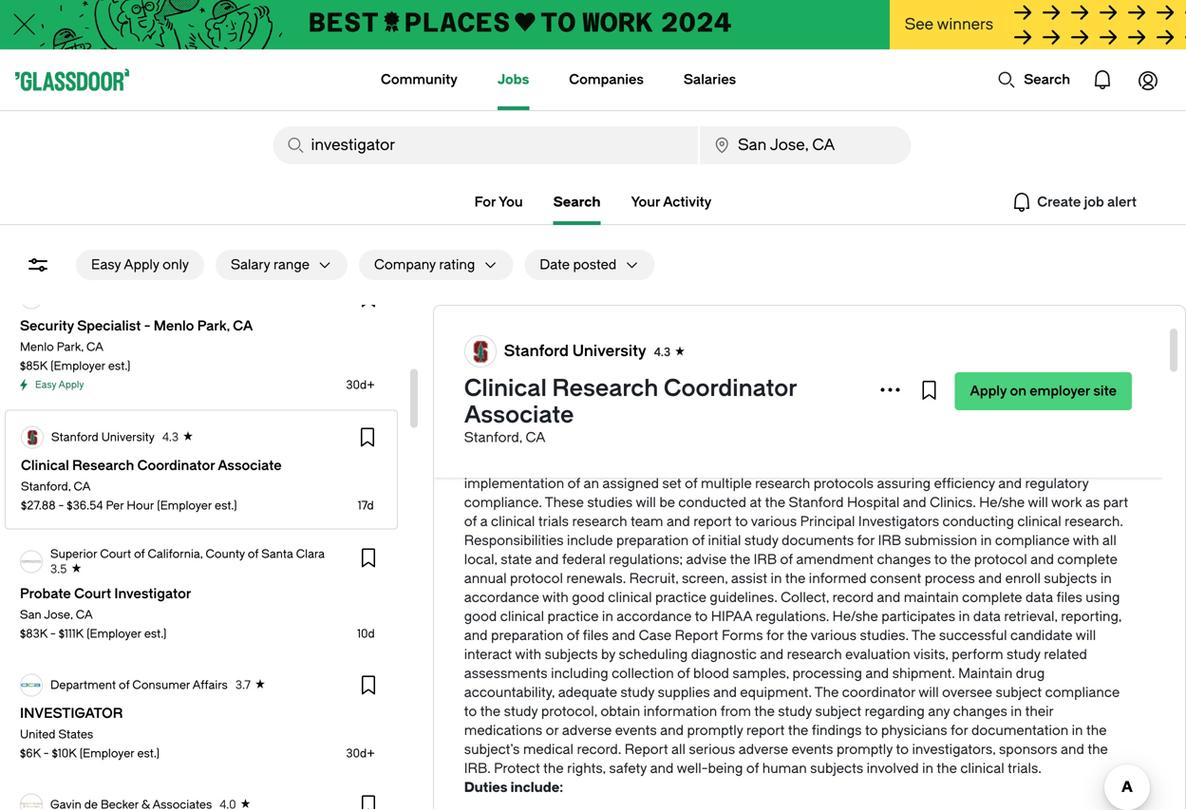 Task type: locate. For each thing, give the bounding box(es) containing it.
- for stanford
[[58, 499, 64, 513]]

of up alzheimers, at the bottom
[[747, 400, 760, 416]]

0 vertical spatial changes
[[878, 552, 932, 568]]

of left santa
[[248, 548, 259, 561]]

0 vertical spatial 30d+
[[346, 379, 375, 392]]

sponsors
[[1000, 742, 1058, 758]]

apply inside "button"
[[124, 257, 159, 273]]

1 vertical spatial research
[[573, 514, 628, 530]]

1 vertical spatial promptly
[[837, 742, 893, 758]]

responsible
[[764, 457, 837, 473]]

and down information
[[661, 723, 684, 739]]

0 vertical spatial research
[[756, 476, 811, 492]]

0 horizontal spatial promptly
[[687, 723, 744, 739]]

1 vertical spatial stanford university logo image
[[22, 427, 43, 448]]

for
[[643, 400, 661, 416], [841, 457, 858, 473], [858, 533, 875, 549], [767, 628, 785, 644], [951, 723, 969, 739]]

1 vertical spatial practice
[[548, 609, 599, 625]]

0 horizontal spatial trials
[[539, 514, 569, 530]]

1 horizontal spatial irb
[[879, 533, 902, 549]]

of left the consumer
[[119, 679, 130, 692]]

an up studies
[[584, 476, 600, 492]]

2 horizontal spatial with
[[1074, 533, 1100, 549]]

0 horizontal spatial good
[[464, 609, 497, 625]]

0 vertical spatial search
[[1025, 72, 1071, 87]]

lottie animation container image inside search button
[[998, 70, 1017, 89]]

compliance.
[[464, 495, 542, 511]]

documentation
[[972, 723, 1069, 739]]

compliance up "enroll"
[[996, 533, 1070, 549]]

stanford, inside stanford, ca $27.88 - $36.54 per hour (employer est.)
[[21, 480, 71, 494]]

cell
[[1102, 419, 1127, 435]]

overall
[[885, 457, 927, 473]]

1 horizontal spatial stanford university
[[504, 343, 647, 360]]

0 vertical spatial protocol
[[975, 552, 1028, 568]]

park,
[[57, 341, 84, 354]]

winners
[[938, 16, 994, 33]]

files up reporting,
[[1057, 590, 1083, 606]]

0 horizontal spatial with
[[515, 647, 542, 663]]

the up implementation
[[464, 457, 489, 473]]

0 vertical spatial trials
[[609, 400, 640, 416]]

range up alzheimers, at the bottom
[[707, 400, 744, 416]]

compliance down related
[[1046, 685, 1121, 701]]

company rating button
[[359, 250, 475, 280]]

- right $27.88
[[58, 499, 64, 513]]

1 horizontal spatial team
[[631, 514, 664, 530]]

team left runs
[[494, 400, 527, 416]]

to up medications
[[464, 704, 477, 720]]

clinical
[[562, 400, 606, 416], [491, 514, 535, 530], [1018, 514, 1062, 530], [608, 590, 652, 606], [501, 609, 545, 625], [961, 761, 1005, 777]]

samples,
[[733, 666, 790, 682]]

will left be
[[636, 495, 657, 511]]

4.3
[[654, 346, 671, 359], [162, 431, 179, 444]]

0 horizontal spatial subject
[[816, 704, 862, 720]]

epilepsy,
[[917, 400, 972, 416]]

0 vertical spatial stanford,
[[464, 430, 523, 446]]

the left findings
[[789, 723, 809, 739]]

- left $111k
[[50, 628, 56, 641]]

investigators,
[[913, 742, 996, 758]]

open filter menu image
[[27, 254, 49, 277]]

0 vertical spatial neurosurgery,
[[973, 419, 1061, 435]]

the down processing
[[815, 685, 839, 701]]

research
[[756, 476, 811, 492], [573, 514, 628, 530], [787, 647, 843, 663]]

assist
[[732, 571, 768, 587]]

an left exciting
[[508, 381, 524, 397]]

protocol up "enroll"
[[975, 552, 1028, 568]]

0 vertical spatial various
[[751, 514, 797, 530]]

0 horizontal spatial preparation
[[491, 628, 564, 644]]

headache,
[[556, 438, 625, 454]]

preparation up interact
[[491, 628, 564, 644]]

research up include
[[573, 514, 628, 530]]

1 vertical spatial neurosurgery,
[[464, 438, 553, 454]]

preparation
[[617, 533, 689, 549], [491, 628, 564, 644]]

1 horizontal spatial complete
[[1058, 552, 1118, 568]]

these
[[545, 495, 584, 511]]

safety
[[610, 761, 647, 777]]

companies
[[570, 72, 644, 87]]

various
[[751, 514, 797, 530], [811, 628, 857, 644]]

est.)
[[108, 360, 131, 373], [215, 499, 237, 513], [144, 628, 167, 641], [137, 747, 160, 761]]

0 vertical spatial practice
[[656, 590, 707, 606]]

apply down menlo park, ca $85k (employer est.)
[[58, 380, 84, 391]]

none field search keyword
[[273, 126, 699, 164]]

1 vertical spatial this
[[464, 400, 491, 416]]

0 horizontal spatial complete
[[963, 590, 1023, 606]]

changes up consent at bottom
[[878, 552, 932, 568]]

search inside search button
[[1025, 72, 1071, 87]]

and down management
[[999, 476, 1023, 492]]

will down regulatory
[[1029, 495, 1049, 511]]

for
[[475, 194, 496, 210]]

recruit,
[[630, 571, 679, 587]]

with up assessments
[[515, 647, 542, 663]]

files up by
[[583, 628, 609, 644]]

a down compliance.
[[480, 514, 488, 530]]

(employer down park,
[[50, 360, 105, 373]]

accountability,
[[464, 685, 555, 701]]

team
[[899, 381, 934, 397]]

1 horizontal spatial neurosurgery,
[[973, 419, 1061, 435]]

wide
[[675, 400, 704, 416]]

easy for easy apply only
[[91, 257, 121, 273]]

2 horizontal spatial stanford
[[789, 495, 844, 511]]

associate inside this is an exciting opportunity to join the neuroscience clinical trials team in neurology & neurosurgery. this team runs clinical trials for a wide range of disease areas including: epilepsy, neuorimmunology/multiple sclerosis, alzheimers, autonomic disorders, device neurosurgery, stem cell neurosurgery, headache, radiology, parkinson's and more! the clinical research coordinator associate is responsible for the overall management and implementation of an assigned set of multiple research protocols assuring efficiency and regulatory compliance. these studies will be conducted at the stanford hospital and clinics. he/she will work as part of a clinical trials research team and report to various principal investigators conducting clinical research. responsibilities include preparation of initial study documents for irb submission in compliance with all local, state and federal regulations; advise the irb of amendment changes to the protocol and complete annual protocol renewals. recruit, screen, assist in the informed consent process and enroll subjects in accordance with good clinical practice guidelines. collect, record and maintain complete data files using good clinical practice in accordance to hipaa regulations. he/she participates in data retrieval, reporting, and preparation of files and case report forms for the various studies. the successful candidate will interact with subjects by scheduling diagnostic and research evaluation visits, perform study related assessments including collection of blood samples, processing and shipment. maintain drug accountability, adequate study supplies and equipment. the coordinator will oversee subject compliance to the study protocol, obtain information from the study subject regarding any changes in their medications or adverse events and promptly report the findings to physicians for documentation in the subject's medical record. report all serious adverse events promptly to investigators, sponsors and the irb. protect the rights, safety and well-being of human subjects involved in the clinical trials. duties include:
[[685, 457, 748, 473]]

good down annual
[[464, 609, 497, 625]]

is left exciting
[[494, 381, 505, 397]]

team down be
[[631, 514, 664, 530]]

promptly down findings
[[837, 742, 893, 758]]

stem
[[1065, 419, 1099, 435]]

clinical up interact
[[501, 609, 545, 625]]

search down see winners link
[[1025, 72, 1071, 87]]

san jose, ca $83k - $111k (employer est.)
[[20, 609, 167, 641]]

accordance up case
[[617, 609, 692, 625]]

for down regulations.
[[767, 628, 785, 644]]

record
[[833, 590, 874, 606]]

protocols
[[814, 476, 874, 492]]

stanford university logo image down rating
[[465, 336, 496, 367]]

1 vertical spatial stanford,
[[21, 480, 71, 494]]

0 vertical spatial subjects
[[1045, 571, 1098, 587]]

est.) up the consumer
[[144, 628, 167, 641]]

include:
[[511, 780, 564, 796]]

1 vertical spatial an
[[584, 476, 600, 492]]

2 horizontal spatial apply
[[971, 383, 1008, 399]]

0 horizontal spatial associate
[[464, 402, 574, 429]]

- for department
[[43, 747, 49, 761]]

stanford university logo image
[[465, 336, 496, 367], [22, 427, 43, 448]]

stanford up 'principal'
[[789, 495, 844, 511]]

complete
[[1058, 552, 1118, 568], [963, 590, 1023, 606]]

1 30d+ from the top
[[346, 379, 375, 392]]

serious
[[689, 742, 736, 758]]

0 vertical spatial stanford university logo image
[[465, 336, 496, 367]]

0 horizontal spatial various
[[751, 514, 797, 530]]

lottie animation container image
[[305, 49, 382, 108], [305, 49, 382, 108], [1080, 57, 1126, 103], [1080, 57, 1126, 103], [1126, 57, 1172, 103], [998, 70, 1017, 89]]

1 horizontal spatial stanford university logo image
[[465, 336, 496, 367]]

preparation up regulations;
[[617, 533, 689, 549]]

neurosurgery, down on
[[973, 419, 1061, 435]]

community link
[[381, 49, 458, 110]]

and down assuring at the right of page
[[904, 495, 927, 511]]

research inside this is an exciting opportunity to join the neuroscience clinical trials team in neurology & neurosurgery. this team runs clinical trials for a wide range of disease areas including: epilepsy, neuorimmunology/multiple sclerosis, alzheimers, autonomic disorders, device neurosurgery, stem cell neurosurgery, headache, radiology, parkinson's and more! the clinical research coordinator associate is responsible for the overall management and implementation of an assigned set of multiple research protocols assuring efficiency and regulatory compliance. these studies will be conducted at the stanford hospital and clinics. he/she will work as part of a clinical trials research team and report to various principal investigators conducting clinical research. responsibilities include preparation of initial study documents for irb submission in compliance with all local, state and federal regulations; advise the irb of amendment changes to the protocol and complete annual protocol renewals. recruit, screen, assist in the informed consent process and enroll subjects in accordance with good clinical practice guidelines. collect, record and maintain complete data files using good clinical practice in accordance to hipaa regulations. he/she participates in data retrieval, reporting, and preparation of files and case report forms for the various studies. the successful candidate will interact with subjects by scheduling diagnostic and research evaluation visits, perform study related assessments including collection of blood samples, processing and shipment. maintain drug accountability, adequate study supplies and equipment. the coordinator will oversee subject compliance to the study protocol, obtain information from the study subject regarding any changes in their medications or adverse events and promptly report the findings to physicians for documentation in the subject's medical record. report all serious adverse events promptly to investigators, sponsors and the irb. protect the rights, safety and well-being of human subjects involved in the clinical trials. duties include:
[[542, 457, 603, 473]]

0 vertical spatial stanford
[[504, 343, 569, 360]]

1 horizontal spatial changes
[[954, 704, 1008, 720]]

renewals.
[[567, 571, 626, 587]]

assessments
[[464, 666, 548, 682]]

2 vertical spatial with
[[515, 647, 542, 663]]

1 vertical spatial accordance
[[617, 609, 692, 625]]

using
[[1086, 590, 1121, 606]]

0 vertical spatial 4.3
[[654, 346, 671, 359]]

2 vertical spatial -
[[43, 747, 49, 761]]

in down conducting
[[981, 533, 993, 549]]

(employer right $111k
[[87, 628, 141, 641]]

files
[[1057, 590, 1083, 606], [583, 628, 609, 644]]

state
[[501, 552, 532, 568]]

4.3 up clinical research coordinator associate stanford, ca
[[654, 346, 671, 359]]

0 horizontal spatial report
[[625, 742, 669, 758]]

medical
[[523, 742, 574, 758]]

runs
[[530, 400, 558, 416]]

accordance
[[464, 590, 540, 606], [617, 609, 692, 625]]

ca right park,
[[86, 341, 104, 354]]

est.) inside san jose, ca $83k - $111k (employer est.)
[[144, 628, 167, 641]]

lottie animation container image inside search button
[[998, 70, 1017, 89]]

1 horizontal spatial he/she
[[980, 495, 1026, 511]]

the right sponsors
[[1088, 742, 1109, 758]]

none field search location
[[700, 126, 912, 164]]

subject
[[996, 685, 1043, 701], [816, 704, 862, 720]]

company rating
[[374, 257, 475, 273]]

irb down investigators
[[879, 533, 902, 549]]

range inside this is an exciting opportunity to join the neuroscience clinical trials team in neurology & neurosurgery. this team runs clinical trials for a wide range of disease areas including: epilepsy, neuorimmunology/multiple sclerosis, alzheimers, autonomic disorders, device neurosurgery, stem cell neurosurgery, headache, radiology, parkinson's and more! the clinical research coordinator associate is responsible for the overall management and implementation of an assigned set of multiple research protocols assuring efficiency and regulatory compliance. these studies will be conducted at the stanford hospital and clinics. he/she will work as part of a clinical trials research team and report to various principal investigators conducting clinical research. responsibilities include preparation of initial study documents for irb submission in compliance with all local, state and federal regulations; advise the irb of amendment changes to the protocol and complete annual protocol renewals. recruit, screen, assist in the informed consent process and enroll subjects in accordance with good clinical practice guidelines. collect, record and maintain complete data files using good clinical practice in accordance to hipaa regulations. he/she participates in data retrieval, reporting, and preparation of files and case report forms for the various studies. the successful candidate will interact with subjects by scheduling diagnostic and research evaluation visits, perform study related assessments including collection of blood samples, processing and shipment. maintain drug accountability, adequate study supplies and equipment. the coordinator will oversee subject compliance to the study protocol, obtain information from the study subject regarding any changes in their medications or adverse events and promptly report the findings to physicians for documentation in the subject's medical record. report all serious adverse events promptly to investigators, sponsors and the irb. protect the rights, safety and well-being of human subjects involved in the clinical trials. duties include:
[[707, 400, 744, 416]]

0 vertical spatial -
[[58, 499, 64, 513]]

accordance down annual
[[464, 590, 540, 606]]

will
[[636, 495, 657, 511], [1029, 495, 1049, 511], [1076, 628, 1097, 644], [919, 685, 940, 701]]

gavin de becker & associates logo image
[[21, 795, 42, 811]]

1 horizontal spatial search
[[1025, 72, 1071, 87]]

events down findings
[[792, 742, 834, 758]]

(employer inside stanford, ca $27.88 - $36.54 per hour (employer est.)
[[157, 499, 212, 513]]

good down renewals.
[[572, 590, 605, 606]]

0 vertical spatial files
[[1057, 590, 1083, 606]]

management
[[930, 457, 1015, 473]]

associate down exciting
[[464, 402, 574, 429]]

by
[[602, 647, 616, 663]]

responsibilities
[[464, 533, 564, 549]]

0 vertical spatial university
[[573, 343, 647, 360]]

is down parkinson's in the right bottom of the page
[[751, 457, 761, 473]]

2 this from the top
[[464, 400, 491, 416]]

None field
[[273, 126, 699, 164], [700, 126, 912, 164]]

30d+
[[346, 379, 375, 392], [346, 747, 375, 761]]

easy inside easy apply only "button"
[[91, 257, 121, 273]]

1 vertical spatial events
[[792, 742, 834, 758]]

2 horizontal spatial -
[[58, 499, 64, 513]]

supplies
[[658, 685, 711, 701]]

stanford up exciting
[[504, 343, 569, 360]]

research up headache,
[[553, 375, 659, 402]]

with down research.
[[1074, 533, 1100, 549]]

stanford, up $27.88
[[21, 480, 71, 494]]

1 vertical spatial coordinator
[[606, 457, 682, 473]]

(employer down states
[[80, 747, 134, 761]]

lottie animation container image
[[1126, 57, 1172, 103], [998, 70, 1017, 89]]

0 vertical spatial research
[[553, 375, 659, 402]]

0 horizontal spatial none field
[[273, 126, 699, 164]]

1 horizontal spatial with
[[543, 590, 569, 606]]

will down "shipment." in the bottom right of the page
[[919, 685, 940, 701]]

any
[[929, 704, 951, 720]]

1 none field from the left
[[273, 126, 699, 164]]

0 vertical spatial range
[[274, 257, 310, 273]]

physicians
[[882, 723, 948, 739]]

0 horizontal spatial is
[[494, 381, 505, 397]]

report
[[694, 514, 732, 530], [747, 723, 785, 739]]

to
[[655, 381, 668, 397], [736, 514, 748, 530], [935, 552, 948, 568], [695, 609, 708, 625], [464, 704, 477, 720], [866, 723, 879, 739], [897, 742, 909, 758]]

0 horizontal spatial apply
[[58, 380, 84, 391]]

adverse up human
[[739, 742, 789, 758]]

$6k
[[20, 747, 41, 761]]

regarding
[[865, 704, 925, 720]]

0 vertical spatial team
[[494, 400, 527, 416]]

your
[[631, 194, 661, 210]]

easy for easy apply
[[35, 380, 56, 391]]

and down consent at bottom
[[878, 590, 901, 606]]

stanford down easy apply
[[51, 431, 99, 444]]

- inside stanford, ca $27.88 - $36.54 per hour (employer est.)
[[58, 499, 64, 513]]

a up "sclerosis," on the right bottom of page
[[664, 400, 671, 416]]

coordinator up alzheimers, at the bottom
[[664, 375, 797, 402]]

est.) inside the united states $6k - $10k (employer est.)
[[137, 747, 160, 761]]

all
[[1103, 533, 1117, 549], [672, 742, 686, 758]]

ca up $36.54
[[74, 480, 91, 494]]

research down responsible
[[756, 476, 811, 492]]

multiple
[[701, 476, 752, 492]]

0 horizontal spatial stanford university
[[51, 431, 155, 444]]

studies.
[[861, 628, 909, 644]]

you
[[499, 194, 523, 210]]

study right initial
[[745, 533, 779, 549]]

1 horizontal spatial apply
[[124, 257, 159, 273]]

1 vertical spatial the
[[912, 628, 936, 644]]

stanford, inside clinical research coordinator associate stanford, ca
[[464, 430, 523, 446]]

1 horizontal spatial promptly
[[837, 742, 893, 758]]

he/she down record
[[833, 609, 879, 625]]

clinical down investigators,
[[961, 761, 1005, 777]]

1 horizontal spatial report
[[675, 628, 719, 644]]

(employer
[[50, 360, 105, 373], [157, 499, 212, 513], [87, 628, 141, 641], [80, 747, 134, 761]]

associate
[[464, 402, 574, 429], [685, 457, 748, 473]]

- inside the united states $6k - $10k (employer est.)
[[43, 747, 49, 761]]

0 horizontal spatial report
[[694, 514, 732, 530]]

0 horizontal spatial -
[[43, 747, 49, 761]]

10d
[[357, 628, 375, 641]]

est.) inside menlo park, ca $85k (employer est.)
[[108, 360, 131, 373]]

1 horizontal spatial protocol
[[975, 552, 1028, 568]]

1 vertical spatial various
[[811, 628, 857, 644]]

0 vertical spatial report
[[675, 628, 719, 644]]

department of consumer affairs
[[50, 679, 228, 692]]

he/she
[[980, 495, 1026, 511], [833, 609, 879, 625]]

and up responsible
[[772, 438, 796, 454]]

assigned
[[603, 476, 659, 492]]

1 horizontal spatial adverse
[[739, 742, 789, 758]]

hospital
[[848, 495, 900, 511]]

est.) up county
[[215, 499, 237, 513]]

study down equipment.
[[779, 704, 813, 720]]

regulations;
[[609, 552, 683, 568]]

ca inside san jose, ca $83k - $111k (employer est.)
[[76, 609, 93, 622]]

coordinator inside clinical research coordinator associate stanford, ca
[[664, 375, 797, 402]]

0 horizontal spatial search
[[554, 194, 601, 210]]

clinical down "opportunity"
[[562, 400, 606, 416]]

1 horizontal spatial none field
[[700, 126, 912, 164]]

united states $6k - $10k (employer est.)
[[20, 728, 160, 761]]

stanford
[[504, 343, 569, 360], [51, 431, 99, 444], [789, 495, 844, 511]]

the down regulations.
[[788, 628, 808, 644]]

1 vertical spatial team
[[631, 514, 664, 530]]

2 30d+ from the top
[[346, 747, 375, 761]]

changes down 'oversee'
[[954, 704, 1008, 720]]

1 horizontal spatial easy
[[91, 257, 121, 273]]

and up interact
[[464, 628, 488, 644]]

2 vertical spatial the
[[815, 685, 839, 701]]

practice down screen,
[[656, 590, 707, 606]]

1 vertical spatial stanford
[[51, 431, 99, 444]]

2 none field from the left
[[700, 126, 912, 164]]

1 horizontal spatial range
[[707, 400, 744, 416]]

or
[[546, 723, 559, 739]]

apply for easy apply only
[[124, 257, 159, 273]]

- inside san jose, ca $83k - $111k (employer est.)
[[50, 628, 56, 641]]



Task type: describe. For each thing, give the bounding box(es) containing it.
1 vertical spatial he/she
[[833, 609, 879, 625]]

as
[[1086, 495, 1101, 511]]

0 horizontal spatial stanford university logo image
[[22, 427, 43, 448]]

information
[[644, 704, 718, 720]]

1 horizontal spatial subject
[[996, 685, 1043, 701]]

0 horizontal spatial practice
[[548, 609, 599, 625]]

stanford inside this is an exciting opportunity to join the neuroscience clinical trials team in neurology & neurosurgery. this team runs clinical trials for a wide range of disease areas including: epilepsy, neuorimmunology/multiple sclerosis, alzheimers, autonomic disorders, device neurosurgery, stem cell neurosurgery, headache, radiology, parkinson's and more! the clinical research coordinator associate is responsible for the overall management and implementation of an assigned set of multiple research protocols assuring efficiency and regulatory compliance. these studies will be conducted at the stanford hospital and clinics. he/she will work as part of a clinical trials research team and report to various principal investigators conducting clinical research. responsibilities include preparation of initial study documents for irb submission in compliance with all local, state and federal regulations; advise the irb of amendment changes to the protocol and complete annual protocol renewals. recruit, screen, assist in the informed consent process and enroll subjects in accordance with good clinical practice guidelines. collect, record and maintain complete data files using good clinical practice in accordance to hipaa regulations. he/she participates in data retrieval, reporting, and preparation of files and case report forms for the various studies. the successful candidate will interact with subjects by scheduling diagnostic and research evaluation visits, perform study related assessments including collection of blood samples, processing and shipment. maintain drug accountability, adequate study supplies and equipment. the coordinator will oversee subject compliance to the study protocol, obtain information from the study subject regarding any changes in their medications or adverse events and promptly report the findings to physicians for documentation in the subject's medical record. report all serious adverse events promptly to investigators, sponsors and the irb. protect the rights, safety and well-being of human subjects involved in the clinical trials. duties include:
[[789, 495, 844, 511]]

for up amendment
[[858, 533, 875, 549]]

of down documents
[[781, 552, 793, 568]]

0 horizontal spatial neurosurgery,
[[464, 438, 553, 454]]

(employer inside the united states $6k - $10k (employer est.)
[[80, 747, 134, 761]]

1 vertical spatial university
[[101, 431, 155, 444]]

see winners
[[905, 16, 994, 33]]

implementation
[[464, 476, 565, 492]]

in up epilepsy,
[[937, 381, 948, 397]]

well-
[[677, 761, 708, 777]]

involved
[[867, 761, 919, 777]]

your activity link
[[631, 191, 712, 214]]

sclerosis,
[[642, 419, 704, 435]]

clinical up responsibilities
[[491, 514, 535, 530]]

in down investigators,
[[923, 761, 934, 777]]

alzheimers,
[[706, 419, 781, 435]]

of up advise at the right of the page
[[692, 533, 705, 549]]

1 horizontal spatial accordance
[[617, 609, 692, 625]]

to up the involved
[[897, 742, 909, 758]]

0 horizontal spatial an
[[508, 381, 524, 397]]

be
[[660, 495, 676, 511]]

coordinator
[[843, 685, 916, 701]]

superior court of california, county of santa clara logo image
[[21, 552, 42, 573]]

of up supplies
[[678, 666, 690, 682]]

to down submission
[[935, 552, 948, 568]]

1 vertical spatial subject
[[816, 704, 862, 720]]

neurology
[[952, 381, 1017, 397]]

california,
[[148, 548, 203, 561]]

the up protocols
[[862, 457, 882, 473]]

0 vertical spatial stanford university
[[504, 343, 647, 360]]

0 vertical spatial report
[[694, 514, 732, 530]]

0 vertical spatial compliance
[[996, 533, 1070, 549]]

on
[[1011, 383, 1027, 399]]

of up including
[[567, 628, 580, 644]]

community
[[381, 72, 458, 87]]

documents
[[782, 533, 854, 549]]

0 vertical spatial is
[[494, 381, 505, 397]]

0 vertical spatial the
[[464, 457, 489, 473]]

the up assist
[[731, 552, 751, 568]]

see
[[905, 16, 934, 33]]

to left hipaa
[[695, 609, 708, 625]]

the down investigators,
[[937, 761, 958, 777]]

in up using
[[1101, 571, 1113, 587]]

clinical up areas
[[813, 381, 860, 397]]

coordinator inside this is an exciting opportunity to join the neuroscience clinical trials team in neurology & neurosurgery. this team runs clinical trials for a wide range of disease areas including: epilepsy, neuorimmunology/multiple sclerosis, alzheimers, autonomic disorders, device neurosurgery, stem cell neurosurgery, headache, radiology, parkinson's and more! the clinical research coordinator associate is responsible for the overall management and implementation of an assigned set of multiple research protocols assuring efficiency and regulatory compliance. these studies will be conducted at the stanford hospital and clinics. he/she will work as part of a clinical trials research team and report to various principal investigators conducting clinical research. responsibilities include preparation of initial study documents for irb submission in compliance with all local, state and federal regulations; advise the irb of amendment changes to the protocol and complete annual protocol renewals. recruit, screen, assist in the informed consent process and enroll subjects in accordance with good clinical practice guidelines. collect, record and maintain complete data files using good clinical practice in accordance to hipaa regulations. he/she participates in data retrieval, reporting, and preparation of files and case report forms for the various studies. the successful candidate will interact with subjects by scheduling diagnostic and research evaluation visits, perform study related assessments including collection of blood samples, processing and shipment. maintain drug accountability, adequate study supplies and equipment. the coordinator will oversee subject compliance to the study protocol, obtain information from the study subject regarding any changes in their medications or adverse events and promptly report the findings to physicians for documentation in the subject's medical record. report all serious adverse events promptly to investigators, sponsors and the irb. protect the rights, safety and well-being of human subjects involved in the clinical trials. duties include:
[[606, 457, 682, 473]]

including:
[[852, 400, 913, 416]]

range inside dropdown button
[[274, 257, 310, 273]]

1 horizontal spatial trials
[[609, 400, 640, 416]]

apply on employer site
[[971, 383, 1118, 399]]

est.) inside stanford, ca $27.88 - $36.54 per hour (employer est.)
[[215, 499, 237, 513]]

1 horizontal spatial the
[[815, 685, 839, 701]]

of up the these
[[568, 476, 581, 492]]

diagnostic
[[692, 647, 757, 663]]

department of consumer affairs logo image
[[21, 675, 42, 696]]

conducted
[[679, 495, 747, 511]]

1 vertical spatial is
[[751, 457, 761, 473]]

salaries link
[[684, 49, 737, 110]]

of right "being"
[[747, 761, 760, 777]]

amendment
[[797, 552, 874, 568]]

obtain
[[601, 704, 641, 720]]

salary range
[[231, 257, 310, 273]]

including
[[551, 666, 609, 682]]

parkinson's
[[697, 438, 769, 454]]

30d+ for menlo park, ca
[[346, 379, 375, 392]]

1 vertical spatial 4.3
[[162, 431, 179, 444]]

$85k
[[20, 360, 48, 373]]

2 vertical spatial subjects
[[811, 761, 864, 777]]

0 horizontal spatial subjects
[[545, 647, 598, 663]]

hour
[[127, 499, 154, 513]]

conducting
[[943, 514, 1015, 530]]

and up "from"
[[714, 685, 737, 701]]

apply inside button
[[971, 383, 1008, 399]]

united
[[20, 728, 56, 742]]

and up samples,
[[761, 647, 784, 663]]

visits,
[[914, 647, 949, 663]]

1 horizontal spatial practice
[[656, 590, 707, 606]]

clinical down the recruit, on the right bottom
[[608, 590, 652, 606]]

assuring
[[878, 476, 931, 492]]

the up process
[[951, 552, 971, 568]]

posted
[[573, 257, 617, 273]]

medications
[[464, 723, 543, 739]]

from
[[721, 704, 752, 720]]

of right court
[[134, 548, 145, 561]]

1 horizontal spatial report
[[747, 723, 785, 739]]

blood
[[694, 666, 730, 682]]

include
[[567, 533, 613, 549]]

salary range button
[[216, 250, 310, 280]]

the right at
[[766, 495, 786, 511]]

(employer inside san jose, ca $83k - $111k (employer est.)
[[87, 628, 141, 641]]

stanford, ca $27.88 - $36.54 per hour (employer est.)
[[21, 480, 237, 513]]

your activity
[[631, 194, 712, 210]]

1 vertical spatial trials
[[539, 514, 569, 530]]

irb.
[[464, 761, 491, 777]]

17d
[[358, 499, 374, 513]]

this is an exciting opportunity to join the neuroscience clinical trials team in neurology & neurosurgery. this team runs clinical trials for a wide range of disease areas including: epilepsy, neuorimmunology/multiple sclerosis, alzheimers, autonomic disorders, device neurosurgery, stem cell neurosurgery, headache, radiology, parkinson's and more! the clinical research coordinator associate is responsible for the overall management and implementation of an assigned set of multiple research protocols assuring efficiency and regulatory compliance. these studies will be conducted at the stanford hospital and clinics. he/she will work as part of a clinical trials research team and report to various principal investigators conducting clinical research. responsibilities include preparation of initial study documents for irb submission in compliance with all local, state and federal regulations; advise the irb of amendment changes to the protocol and complete annual protocol renewals. recruit, screen, assist in the informed consent process and enroll subjects in accordance with good clinical practice guidelines. collect, record and maintain complete data files using good clinical practice in accordance to hipaa regulations. he/she participates in data retrieval, reporting, and preparation of files and case report forms for the various studies. the successful candidate will interact with subjects by scheduling diagnostic and research evaluation visits, perform study related assessments including collection of blood samples, processing and shipment. maintain drug accountability, adequate study supplies and equipment. the coordinator will oversee subject compliance to the study protocol, obtain information from the study subject regarding any changes in their medications or adverse events and promptly report the findings to physicians for documentation in the subject's medical record. report all serious adverse events promptly to investigators, sponsors and the irb. protect the rights, safety and well-being of human subjects involved in the clinical trials. duties include:
[[464, 381, 1129, 796]]

2 horizontal spatial the
[[912, 628, 936, 644]]

findings
[[812, 723, 862, 739]]

in up documentation
[[1011, 704, 1023, 720]]

clinical up implementation
[[492, 457, 539, 473]]

$10k
[[52, 747, 77, 761]]

adequate
[[558, 685, 618, 701]]

clara
[[296, 548, 325, 561]]

and right state
[[536, 552, 559, 568]]

neuroscience
[[721, 381, 810, 397]]

apply on employer site button
[[955, 373, 1133, 411]]

record.
[[577, 742, 622, 758]]

ca inside stanford, ca $27.88 - $36.54 per hour (employer est.)
[[74, 480, 91, 494]]

the up medications
[[481, 704, 501, 720]]

rights,
[[567, 761, 606, 777]]

apply for easy apply
[[58, 380, 84, 391]]

superior court of california, county of santa clara
[[50, 548, 325, 561]]

in right assist
[[771, 571, 782, 587]]

menlo
[[20, 341, 54, 354]]

device
[[925, 419, 969, 435]]

Search location field
[[700, 126, 912, 164]]

1 this from the top
[[464, 381, 491, 397]]

for up "sclerosis," on the right bottom of page
[[643, 400, 661, 416]]

1 horizontal spatial data
[[1026, 590, 1054, 606]]

radiology,
[[628, 438, 694, 454]]

exciting
[[527, 381, 576, 397]]

for up investigators,
[[951, 723, 969, 739]]

$36.54
[[67, 499, 103, 513]]

1 vertical spatial stanford university
[[51, 431, 155, 444]]

and up regulatory
[[1019, 457, 1042, 473]]

ca inside clinical research coordinator associate stanford, ca
[[526, 430, 546, 446]]

2 vertical spatial research
[[787, 647, 843, 663]]

for up protocols
[[841, 457, 858, 473]]

and down be
[[667, 514, 691, 530]]

in up by
[[602, 609, 614, 625]]

ca inside menlo park, ca $85k (employer est.)
[[86, 341, 104, 354]]

of down compliance.
[[464, 514, 477, 530]]

jose,
[[44, 609, 73, 622]]

and right sponsors
[[1061, 742, 1085, 758]]

set
[[663, 476, 682, 492]]

1 vertical spatial changes
[[954, 704, 1008, 720]]

annual
[[464, 571, 507, 587]]

and left well-
[[651, 761, 674, 777]]

participates
[[882, 609, 956, 625]]

employer
[[1030, 383, 1091, 399]]

1 horizontal spatial all
[[1103, 533, 1117, 549]]

0 horizontal spatial team
[[494, 400, 527, 416]]

to down regarding
[[866, 723, 879, 739]]

trials
[[863, 381, 896, 397]]

and down evaluation
[[866, 666, 890, 682]]

0 vertical spatial with
[[1074, 533, 1100, 549]]

the up collect,
[[786, 571, 806, 587]]

0 horizontal spatial files
[[583, 628, 609, 644]]

0 horizontal spatial protocol
[[510, 571, 563, 587]]

1 horizontal spatial an
[[584, 476, 600, 492]]

research inside clinical research coordinator associate stanford, ca
[[553, 375, 659, 402]]

the down equipment.
[[755, 704, 775, 720]]

Search keyword field
[[273, 126, 699, 164]]

clinical inside clinical research coordinator associate stanford, ca
[[464, 375, 547, 402]]

of right set
[[685, 476, 698, 492]]

and up by
[[612, 628, 636, 644]]

oversee
[[943, 685, 993, 701]]

site
[[1094, 383, 1118, 399]]

0 vertical spatial adverse
[[562, 723, 612, 739]]

1 horizontal spatial a
[[664, 400, 671, 416]]

and left "enroll"
[[979, 571, 1003, 587]]

human
[[763, 761, 807, 777]]

in up the successful
[[959, 609, 971, 625]]

3.7
[[236, 679, 251, 692]]

neurosurgery.
[[1034, 381, 1122, 397]]

will down reporting,
[[1076, 628, 1097, 644]]

1 vertical spatial report
[[625, 742, 669, 758]]

join
[[671, 381, 694, 397]]

30d+ for united states
[[346, 747, 375, 761]]

1 horizontal spatial files
[[1057, 590, 1083, 606]]

1 horizontal spatial stanford
[[504, 343, 569, 360]]

and up "enroll"
[[1031, 552, 1055, 568]]

study down the 'collection'
[[621, 685, 655, 701]]

0 horizontal spatial changes
[[878, 552, 932, 568]]

the down medical
[[544, 761, 564, 777]]

maintain
[[904, 590, 960, 606]]

1 vertical spatial compliance
[[1046, 685, 1121, 701]]

1 horizontal spatial lottie animation container image
[[1126, 57, 1172, 103]]

study up drug
[[1007, 647, 1041, 663]]

0 vertical spatial he/she
[[980, 495, 1026, 511]]

to up initial
[[736, 514, 748, 530]]

reporting,
[[1062, 609, 1122, 625]]

0 horizontal spatial a
[[480, 514, 488, 530]]

0 horizontal spatial stanford
[[51, 431, 99, 444]]

subject's
[[464, 742, 520, 758]]

(employer inside menlo park, ca $85k (employer est.)
[[50, 360, 105, 373]]

clinical down "work"
[[1018, 514, 1062, 530]]

1 vertical spatial all
[[672, 742, 686, 758]]

1 vertical spatial good
[[464, 609, 497, 625]]

protocol,
[[541, 704, 598, 720]]

the right documentation
[[1087, 723, 1107, 739]]

disease
[[763, 400, 811, 416]]

0 horizontal spatial data
[[974, 609, 1002, 625]]

areas
[[815, 400, 849, 416]]

1 vertical spatial complete
[[963, 590, 1023, 606]]

initial
[[708, 533, 742, 549]]

0 horizontal spatial accordance
[[464, 590, 540, 606]]

related
[[1045, 647, 1088, 663]]

$83k
[[20, 628, 47, 641]]

1 vertical spatial adverse
[[739, 742, 789, 758]]

local,
[[464, 552, 498, 568]]

study down 'accountability,'
[[504, 704, 538, 720]]

2 horizontal spatial subjects
[[1045, 571, 1098, 587]]

submission
[[905, 533, 978, 549]]

san
[[20, 609, 42, 622]]

0 vertical spatial promptly
[[687, 723, 744, 739]]

to left join
[[655, 381, 668, 397]]

collection
[[612, 666, 674, 682]]

1 horizontal spatial events
[[792, 742, 834, 758]]

associate inside clinical research coordinator associate stanford, ca
[[464, 402, 574, 429]]

the right join
[[698, 381, 718, 397]]

1 horizontal spatial various
[[811, 628, 857, 644]]

in right documentation
[[1073, 723, 1084, 739]]

0 horizontal spatial irb
[[754, 552, 777, 568]]

0 vertical spatial good
[[572, 590, 605, 606]]

0 vertical spatial preparation
[[617, 533, 689, 549]]

0 horizontal spatial events
[[616, 723, 657, 739]]



Task type: vqa. For each thing, say whether or not it's contained in the screenshot.
'Account'
no



